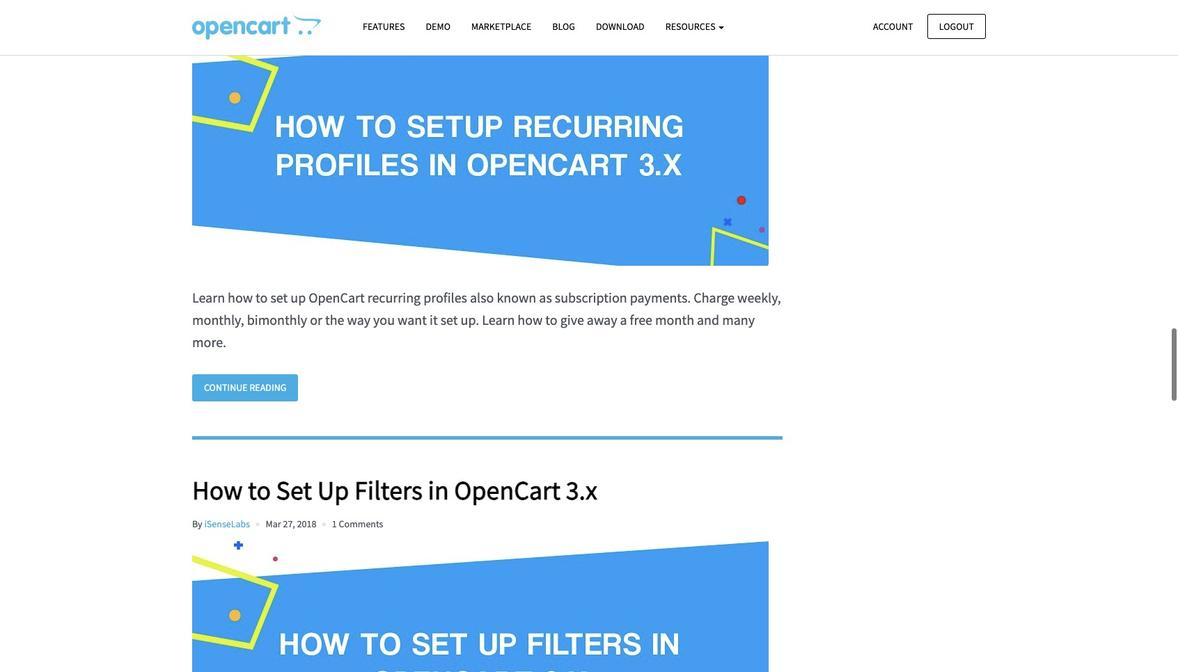 Task type: locate. For each thing, give the bounding box(es) containing it.
isenselabs for mar
[[204, 518, 250, 531]]

up.
[[461, 312, 479, 329]]

set left up
[[271, 289, 288, 307]]

how down 'known' on the top left of page
[[518, 312, 543, 329]]

mar
[[266, 518, 281, 531]]

by isenselabs
[[192, 0, 250, 13], [192, 518, 250, 531]]

1 vertical spatial learn
[[482, 312, 515, 329]]

marketplace
[[472, 20, 532, 33]]

0 vertical spatial 2018
[[296, 0, 315, 13]]

2 isenselabs link from the top
[[204, 518, 250, 531]]

weekly,
[[738, 289, 781, 307]]

0 vertical spatial opencart
[[309, 289, 365, 307]]

comments
[[339, 518, 383, 531]]

learn
[[192, 289, 225, 307], [482, 312, 515, 329]]

1 vertical spatial by
[[192, 518, 202, 531]]

apr
[[266, 0, 280, 13]]

opencart up the the
[[309, 289, 365, 307]]

way
[[347, 312, 371, 329]]

1 isenselabs link from the top
[[204, 0, 250, 13]]

2 isenselabs from the top
[[204, 518, 250, 531]]

isenselabs for apr
[[204, 0, 250, 13]]

you
[[373, 312, 395, 329]]

0 vertical spatial learn
[[192, 289, 225, 307]]

1 vertical spatial by isenselabs
[[192, 518, 250, 531]]

opencart - blog image
[[192, 15, 321, 40]]

1 vertical spatial 2018
[[297, 518, 317, 531]]

apr 11, 2018
[[266, 0, 315, 13]]

profiles
[[424, 289, 467, 307]]

by
[[192, 0, 202, 13], [192, 518, 202, 531]]

blog
[[553, 20, 575, 33]]

opencart
[[309, 289, 365, 307], [454, 474, 561, 507]]

0 horizontal spatial learn
[[192, 289, 225, 307]]

0 horizontal spatial how
[[228, 289, 253, 307]]

2018 for mar 27, 2018
[[297, 518, 317, 531]]

2018 for apr 11, 2018
[[296, 0, 315, 13]]

to up bimonthly
[[256, 289, 268, 307]]

reading
[[250, 382, 287, 394]]

1 horizontal spatial how
[[518, 312, 543, 329]]

1 vertical spatial isenselabs
[[204, 518, 250, 531]]

1 horizontal spatial set
[[441, 312, 458, 329]]

to left give
[[546, 312, 558, 329]]

the
[[325, 312, 344, 329]]

0 horizontal spatial opencart
[[309, 289, 365, 307]]

isenselabs link for apr 11, 2018
[[204, 0, 250, 13]]

1 isenselabs from the top
[[204, 0, 250, 13]]

11,
[[282, 0, 294, 13]]

learn up the monthly,
[[192, 289, 225, 307]]

1
[[332, 518, 337, 531]]

by isenselabs down how
[[192, 518, 250, 531]]

2018
[[296, 0, 315, 13], [297, 518, 317, 531]]

opencart right in on the bottom left of page
[[454, 474, 561, 507]]

isenselabs link down how
[[204, 518, 250, 531]]

many
[[722, 312, 755, 329]]

how
[[228, 289, 253, 307], [518, 312, 543, 329]]

by isenselabs for apr
[[192, 0, 250, 13]]

continue reading link
[[192, 375, 298, 402]]

2 by from the top
[[192, 518, 202, 531]]

0 vertical spatial by isenselabs
[[192, 0, 250, 13]]

isenselabs down how
[[204, 518, 250, 531]]

0 vertical spatial isenselabs link
[[204, 0, 250, 13]]

2 by isenselabs from the top
[[192, 518, 250, 531]]

features link
[[352, 15, 415, 39]]

to
[[256, 289, 268, 307], [546, 312, 558, 329], [248, 474, 271, 507]]

download
[[596, 20, 645, 33]]

1 vertical spatial opencart
[[454, 474, 561, 507]]

by down how
[[192, 518, 202, 531]]

1 vertical spatial isenselabs link
[[204, 518, 250, 531]]

set
[[276, 474, 312, 507]]

more.
[[192, 334, 226, 351]]

1 vertical spatial set
[[441, 312, 458, 329]]

1 by from the top
[[192, 0, 202, 13]]

how up the monthly,
[[228, 289, 253, 307]]

set
[[271, 289, 288, 307], [441, 312, 458, 329]]

up
[[291, 289, 306, 307]]

subscription
[[555, 289, 627, 307]]

0 vertical spatial to
[[256, 289, 268, 307]]

demo link
[[415, 15, 461, 39]]

to left set
[[248, 474, 271, 507]]

learn down also on the left
[[482, 312, 515, 329]]

by isenselabs for mar
[[192, 518, 250, 531]]

opencart inside learn how to set up opencart recurring profiles also known as subscription payments. charge weekly, monthly, bimonthly or the way you want it set up. learn how to give away a free month and many more.
[[309, 289, 365, 307]]

download link
[[586, 15, 655, 39]]

by isenselabs up the opencart - blog image
[[192, 0, 250, 13]]

account link
[[862, 14, 925, 39]]

blog link
[[542, 15, 586, 39]]

continue reading
[[204, 382, 287, 394]]

by up the opencart - blog image
[[192, 0, 202, 13]]

2018 right 27, at left
[[297, 518, 317, 531]]

0 horizontal spatial set
[[271, 289, 288, 307]]

0 vertical spatial isenselabs
[[204, 0, 250, 13]]

bimonthly
[[247, 312, 307, 329]]

isenselabs
[[204, 0, 250, 13], [204, 518, 250, 531]]

2018 right 11,
[[296, 0, 315, 13]]

how to set up filters in opencart 3.x link
[[192, 474, 783, 507]]

2 vertical spatial to
[[248, 474, 271, 507]]

1 vertical spatial how
[[518, 312, 543, 329]]

isenselabs up the opencart - blog image
[[204, 0, 250, 13]]

account
[[873, 20, 914, 32]]

isenselabs link up the opencart - blog image
[[204, 0, 250, 13]]

set right it
[[441, 312, 458, 329]]

monthly,
[[192, 312, 244, 329]]

how
[[192, 474, 243, 507]]

1 by isenselabs from the top
[[192, 0, 250, 13]]

logout link
[[928, 14, 986, 39]]

isenselabs link
[[204, 0, 250, 13], [204, 518, 250, 531]]

0 vertical spatial by
[[192, 0, 202, 13]]



Task type: vqa. For each thing, say whether or not it's contained in the screenshot.
top 'Blog'
no



Task type: describe. For each thing, give the bounding box(es) containing it.
27,
[[283, 518, 295, 531]]

up
[[317, 474, 349, 507]]

how to setup recurring profiles in opencart 3.x image
[[192, 24, 769, 266]]

how to set up filters in opencart 3.x
[[192, 474, 598, 507]]

mar 27, 2018
[[266, 518, 317, 531]]

0 vertical spatial set
[[271, 289, 288, 307]]

features
[[363, 20, 405, 33]]

away
[[587, 312, 618, 329]]

want
[[398, 312, 427, 329]]

or
[[310, 312, 322, 329]]

3.x
[[566, 474, 598, 507]]

it
[[430, 312, 438, 329]]

how to set up filters in opencart 3.x image
[[192, 542, 769, 673]]

logout
[[939, 20, 974, 32]]

free
[[630, 312, 653, 329]]

1 vertical spatial to
[[546, 312, 558, 329]]

1 horizontal spatial learn
[[482, 312, 515, 329]]

learn how to set up opencart recurring profiles also known as subscription payments. charge weekly, monthly, bimonthly or the way you want it set up. learn how to give away a free month and many more.
[[192, 289, 781, 351]]

a
[[620, 312, 627, 329]]

resources
[[666, 20, 718, 33]]

demo
[[426, 20, 451, 33]]

1 comments
[[332, 518, 383, 531]]

also
[[470, 289, 494, 307]]

1 horizontal spatial opencart
[[454, 474, 561, 507]]

continue
[[204, 382, 248, 394]]

0 vertical spatial how
[[228, 289, 253, 307]]

give
[[560, 312, 584, 329]]

as
[[539, 289, 552, 307]]

charge
[[694, 289, 735, 307]]

and
[[697, 312, 720, 329]]

by for mar
[[192, 518, 202, 531]]

marketplace link
[[461, 15, 542, 39]]

month
[[655, 312, 694, 329]]

payments.
[[630, 289, 691, 307]]

recurring
[[368, 289, 421, 307]]

by for apr
[[192, 0, 202, 13]]

resources link
[[655, 15, 735, 39]]

in
[[428, 474, 449, 507]]

known
[[497, 289, 537, 307]]

filters
[[355, 474, 423, 507]]

isenselabs link for mar 27, 2018
[[204, 518, 250, 531]]



